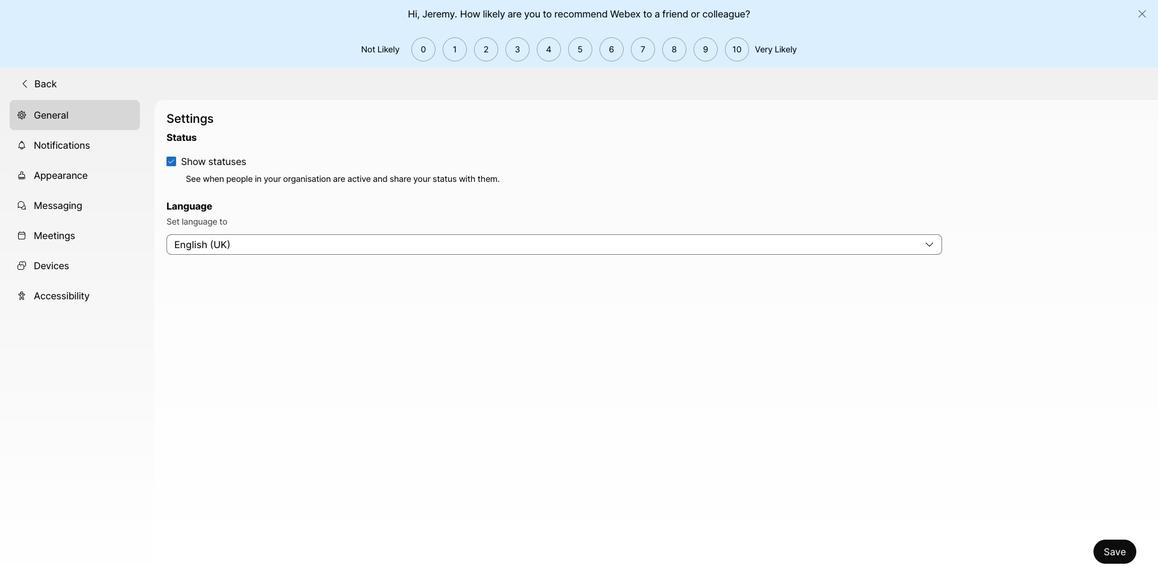 Task type: locate. For each thing, give the bounding box(es) containing it.
wrapper image for notifications tab
[[17, 140, 27, 150]]

wrapper image inside 'meetings' tab
[[17, 231, 27, 240]]

wrapper image inside appearance tab
[[17, 170, 27, 180]]

3 wrapper image from the top
[[17, 261, 27, 271]]

how likely are you to recommend webex to a friend or colleague? score webex from 0 to 10, 0 is not likely and 10 is very likely. toolbar
[[408, 37, 749, 61]]

wrapper image inside accessibility tab
[[17, 291, 27, 301]]

wrapper image inside 'devices' tab
[[17, 261, 27, 271]]

wrapper image inside general 'tab'
[[17, 110, 27, 120]]

meetings tab
[[10, 220, 140, 251]]

1 wrapper image from the top
[[17, 170, 27, 180]]

0 vertical spatial wrapper image
[[17, 170, 27, 180]]

2 vertical spatial wrapper image
[[17, 261, 27, 271]]

general tab
[[10, 100, 140, 130]]

wrapper image for appearance tab
[[17, 170, 27, 180]]

wrapper image inside messaging tab
[[17, 201, 27, 210]]

2 wrapper image from the top
[[17, 201, 27, 210]]

wrapper image inside notifications tab
[[17, 140, 27, 150]]

wrapper image
[[20, 79, 30, 89], [17, 110, 27, 120], [17, 140, 27, 150], [168, 158, 175, 165], [17, 231, 27, 240], [17, 291, 27, 301]]

1 vertical spatial wrapper image
[[17, 201, 27, 210]]

notifications tab
[[10, 130, 140, 160]]

appearance tab
[[10, 160, 140, 190]]

wrapper image
[[17, 170, 27, 180], [17, 201, 27, 210], [17, 261, 27, 271]]

wrapper image for 'meetings' tab
[[17, 231, 27, 240]]



Task type: describe. For each thing, give the bounding box(es) containing it.
wrapper image for messaging tab
[[17, 201, 27, 210]]

accessibility tab
[[10, 281, 140, 311]]

messaging tab
[[10, 190, 140, 220]]

devices tab
[[10, 251, 140, 281]]

wrapper image for accessibility tab
[[17, 291, 27, 301]]

wrapper image for 'devices' tab
[[17, 261, 27, 271]]

settings navigation
[[0, 100, 154, 584]]

close rating section image
[[1137, 9, 1147, 19]]

wrapper image for general 'tab'
[[17, 110, 27, 120]]



Task type: vqa. For each thing, say whether or not it's contained in the screenshot.
navigation
no



